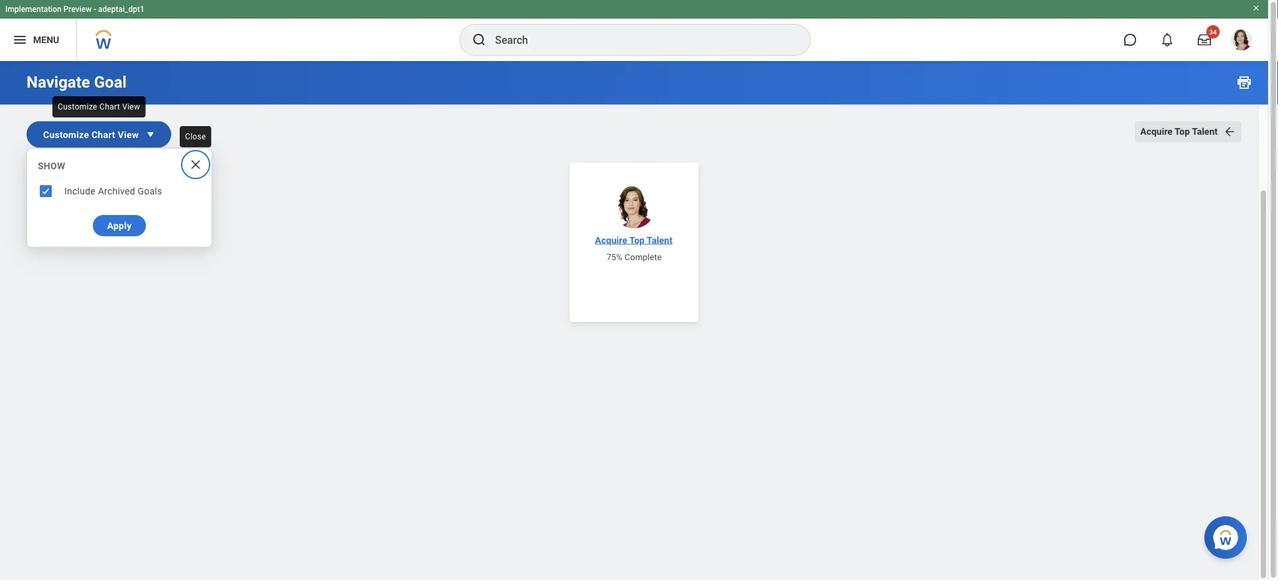 Task type: describe. For each thing, give the bounding box(es) containing it.
Search Workday  search field
[[495, 25, 784, 54]]

customize inside button
[[43, 129, 89, 140]]

archived
[[98, 186, 135, 196]]

navigate goal
[[27, 73, 127, 92]]

inbox large image
[[1199, 33, 1212, 46]]

75%
[[607, 252, 623, 261]]

view inside tooltip
[[122, 102, 140, 112]]

34 button
[[1191, 25, 1221, 54]]

-
[[94, 5, 96, 14]]

1 vertical spatial talent
[[647, 234, 673, 245]]

menu
[[33, 34, 59, 45]]

talent inside button
[[1193, 126, 1219, 137]]

customize chart view tooltip
[[48, 92, 150, 121]]

print org chart image
[[1237, 74, 1253, 90]]

chart inside tooltip
[[100, 102, 120, 112]]

close environment banner image
[[1253, 4, 1261, 12]]

view inside button
[[118, 129, 139, 140]]

navigate
[[27, 73, 90, 92]]

notifications large image
[[1161, 33, 1175, 46]]

0 horizontal spatial top
[[630, 234, 645, 245]]

goals
[[138, 186, 162, 196]]

include
[[64, 186, 96, 196]]

34
[[1210, 28, 1218, 36]]

75% complete
[[607, 252, 662, 261]]

top inside button
[[1175, 126, 1191, 137]]

acquire top talent button
[[1136, 121, 1242, 142]]

include archived goals
[[64, 186, 162, 196]]

caret down image
[[144, 128, 157, 141]]

preview
[[63, 5, 92, 14]]

menu button
[[0, 19, 76, 61]]

show
[[38, 160, 65, 171]]

1 vertical spatial acquire
[[595, 234, 628, 245]]

justify image
[[12, 32, 28, 48]]

customize chart view inside tooltip
[[58, 102, 140, 112]]

acquire top talent inside button
[[1141, 126, 1219, 137]]

goal
[[94, 73, 127, 92]]

search image
[[472, 32, 487, 48]]

apply button
[[93, 215, 146, 236]]



Task type: locate. For each thing, give the bounding box(es) containing it.
adeptai_dpt1
[[98, 5, 145, 14]]

1 vertical spatial top
[[630, 234, 645, 245]]

1 vertical spatial view
[[118, 129, 139, 140]]

0 vertical spatial talent
[[1193, 126, 1219, 137]]

acquire top talent left arrow left icon
[[1141, 126, 1219, 137]]

chart
[[100, 102, 120, 112], [92, 129, 115, 140]]

customize chart view dialog
[[27, 148, 212, 248]]

apply
[[107, 220, 132, 231]]

talent left arrow left icon
[[1193, 126, 1219, 137]]

acquire top talent up 75% complete
[[595, 234, 673, 245]]

1 horizontal spatial acquire top talent
[[1141, 126, 1219, 137]]

0 horizontal spatial acquire
[[595, 234, 628, 245]]

customize chart view down goal
[[58, 102, 140, 112]]

0 vertical spatial chart
[[100, 102, 120, 112]]

implementation
[[5, 5, 62, 14]]

view down goal
[[122, 102, 140, 112]]

0 horizontal spatial acquire top talent
[[595, 234, 673, 245]]

chart inside button
[[92, 129, 115, 140]]

0 vertical spatial view
[[122, 102, 140, 112]]

acquire top talent link
[[590, 233, 678, 247]]

0 vertical spatial customize chart view
[[58, 102, 140, 112]]

view
[[122, 102, 140, 112], [118, 129, 139, 140]]

navigate goal main content
[[0, 4, 1269, 580]]

0 vertical spatial acquire top talent
[[1141, 126, 1219, 137]]

customize chart view inside button
[[43, 129, 139, 140]]

1 vertical spatial chart
[[92, 129, 115, 140]]

1 horizontal spatial top
[[1175, 126, 1191, 137]]

close
[[185, 132, 206, 141]]

customize inside tooltip
[[58, 102, 97, 112]]

customize
[[58, 102, 97, 112], [43, 129, 89, 140]]

customize down navigate goal
[[58, 102, 97, 112]]

customize up show
[[43, 129, 89, 140]]

menu banner
[[0, 0, 1269, 61]]

1 vertical spatial customize
[[43, 129, 89, 140]]

x image
[[189, 158, 202, 171]]

talent up complete
[[647, 234, 673, 245]]

acquire inside button
[[1141, 126, 1173, 137]]

chart down goal
[[100, 102, 120, 112]]

implementation preview -   adeptai_dpt1
[[5, 5, 145, 14]]

acquire
[[1141, 126, 1173, 137], [595, 234, 628, 245]]

chart down "customize chart view" tooltip
[[92, 129, 115, 140]]

0 horizontal spatial talent
[[647, 234, 673, 245]]

1 vertical spatial customize chart view
[[43, 129, 139, 140]]

acquire top talent
[[1141, 126, 1219, 137], [595, 234, 673, 245]]

profile logan mcneil image
[[1232, 29, 1253, 53]]

0 vertical spatial customize
[[58, 102, 97, 112]]

top left arrow left icon
[[1175, 126, 1191, 137]]

customize chart view button
[[27, 121, 171, 148]]

close tooltip
[[176, 122, 216, 151]]

1 vertical spatial acquire top talent
[[595, 234, 673, 245]]

talent
[[1193, 126, 1219, 137], [647, 234, 673, 245]]

customize chart view down "customize chart view" tooltip
[[43, 129, 139, 140]]

top
[[1175, 126, 1191, 137], [630, 234, 645, 245]]

top up 75% complete
[[630, 234, 645, 245]]

1 horizontal spatial acquire
[[1141, 126, 1173, 137]]

1 horizontal spatial talent
[[1193, 126, 1219, 137]]

complete
[[625, 252, 662, 261]]

customize chart view
[[58, 102, 140, 112], [43, 129, 139, 140]]

0 vertical spatial top
[[1175, 126, 1191, 137]]

0 vertical spatial acquire
[[1141, 126, 1173, 137]]

view left caret down image
[[118, 129, 139, 140]]

arrow left image
[[1224, 125, 1237, 138]]



Task type: vqa. For each thing, say whether or not it's contained in the screenshot.
name to the bottom
no



